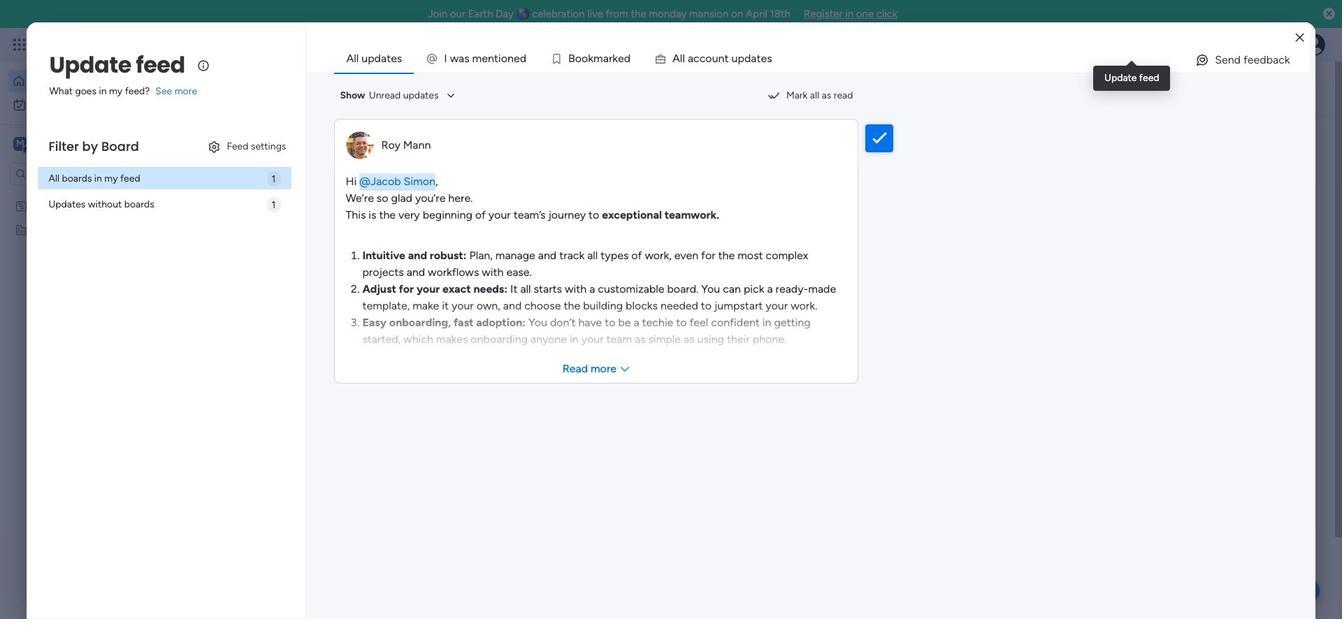 Task type: vqa. For each thing, say whether or not it's contained in the screenshot.
'Give feedback' icon
yes



Task type: describe. For each thing, give the bounding box(es) containing it.
0 vertical spatial option
[[8, 70, 170, 92]]

public board image
[[468, 283, 483, 299]]

quick search results list box
[[258, 159, 1037, 344]]

select product image
[[13, 38, 27, 52]]

component image
[[468, 305, 481, 318]]

v2 user feedback image
[[1081, 80, 1092, 96]]

jacob simon image
[[1304, 34, 1326, 56]]

close image
[[1296, 33, 1305, 43]]

give feedback image
[[1196, 53, 1210, 67]]

0 vertical spatial workspace image
[[13, 136, 27, 152]]

remove from favorites image
[[421, 284, 435, 298]]

close recently visited image
[[258, 142, 275, 159]]

workspace selection element
[[13, 136, 117, 154]]



Task type: locate. For each thing, give the bounding box(es) containing it.
Search in workspace field
[[29, 166, 117, 182]]

tab list
[[335, 45, 1310, 73]]

add to favorites image
[[613, 284, 627, 298]]

roy mann image
[[291, 409, 319, 437]]

1 vertical spatial workspace image
[[281, 595, 315, 620]]

list box
[[0, 191, 178, 431]]

monday marketplace image
[[1187, 38, 1201, 52]]

option up workspace selection element
[[8, 70, 170, 92]]

1 vertical spatial option
[[0, 193, 178, 196]]

1 horizontal spatial workspace image
[[281, 595, 315, 620]]

option down search in workspace field
[[0, 193, 178, 196]]

option
[[8, 70, 170, 92], [0, 193, 178, 196]]

workspace image
[[13, 136, 27, 152], [281, 595, 315, 620]]

tab
[[335, 45, 414, 73]]

0 horizontal spatial workspace image
[[13, 136, 27, 152]]



